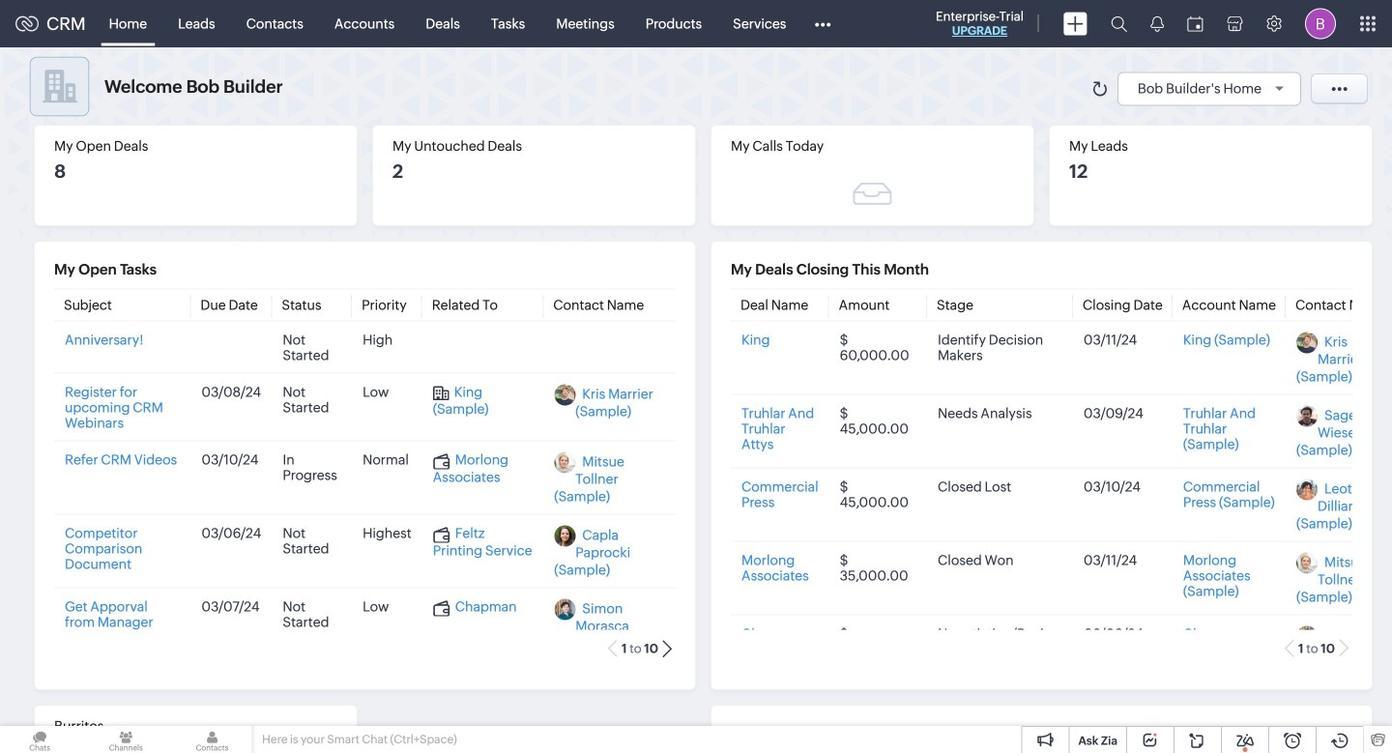 Task type: describe. For each thing, give the bounding box(es) containing it.
search element
[[1099, 0, 1139, 47]]

signals element
[[1139, 0, 1176, 47]]

channels image
[[86, 726, 166, 753]]

chats image
[[0, 726, 79, 753]]

search image
[[1111, 15, 1127, 32]]

signals image
[[1151, 15, 1164, 32]]

profile element
[[1294, 0, 1348, 47]]



Task type: locate. For each thing, give the bounding box(es) containing it.
contacts image
[[172, 726, 252, 753]]

create menu element
[[1052, 0, 1099, 47]]

Other Modules field
[[802, 8, 843, 39]]

create menu image
[[1064, 12, 1088, 35]]

calendar image
[[1187, 16, 1204, 31]]

logo image
[[15, 16, 39, 31]]

profile image
[[1305, 8, 1336, 39]]



Task type: vqa. For each thing, say whether or not it's contained in the screenshot.
fifth Icon_Profile
no



